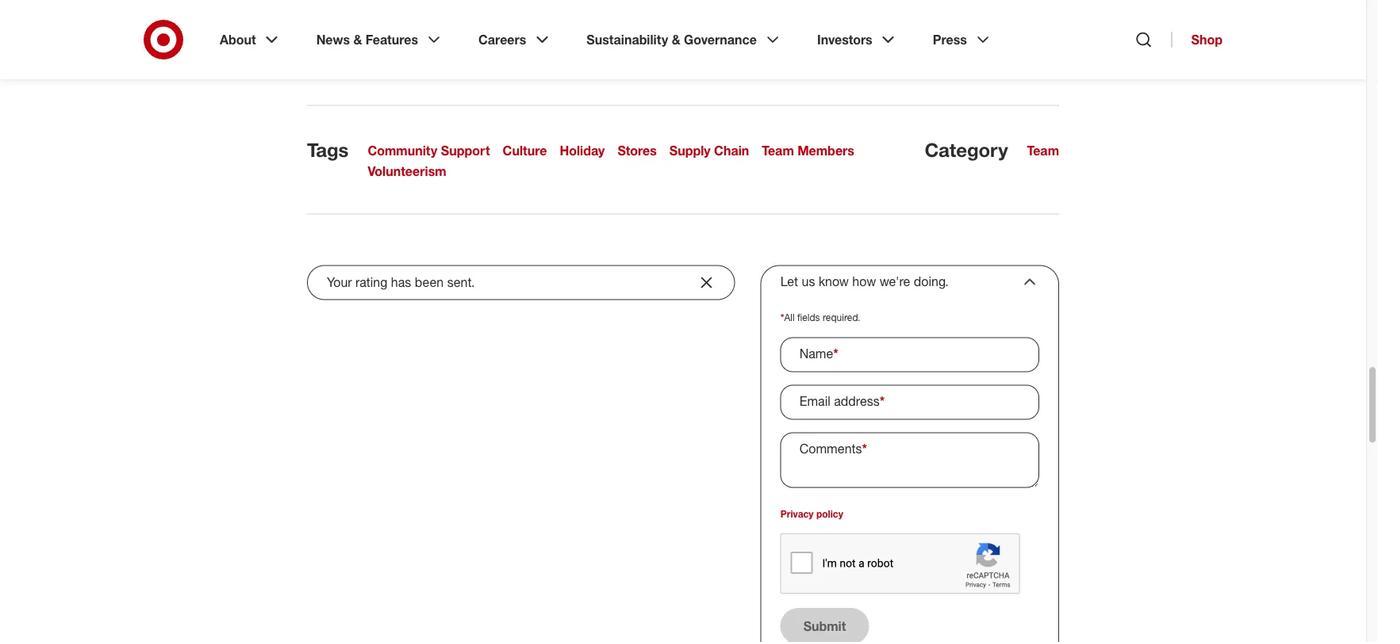 Task type: describe. For each thing, give the bounding box(es) containing it.
holiday link
[[560, 144, 605, 159]]

governance
[[684, 32, 757, 47]]

submit button
[[780, 609, 869, 643]]

comments *
[[799, 442, 867, 457]]

holiday
[[560, 144, 605, 159]]

sent.
[[447, 275, 475, 291]]

news & features link
[[305, 19, 455, 60]]

privacy policy link
[[780, 509, 843, 520]]

email
[[799, 394, 831, 410]]

supply chain
[[669, 144, 749, 159]]

team members link
[[762, 144, 854, 159]]

about link
[[209, 19, 292, 60]]

* down address
[[862, 442, 867, 457]]

us
[[802, 274, 815, 290]]

press
[[933, 32, 967, 47]]

how
[[852, 274, 876, 290]]

sustainability
[[587, 32, 668, 47]]

we're
[[880, 274, 910, 290]]

let us know how we're doing. button
[[780, 273, 1039, 292]]

supply chain link
[[669, 144, 749, 159]]

features
[[366, 32, 418, 47]]

rating
[[355, 275, 388, 291]]

supply
[[669, 144, 711, 159]]

press link
[[922, 19, 1004, 60]]

shop link
[[1172, 32, 1223, 48]]

name
[[799, 347, 833, 362]]

let us know how we're doing.
[[780, 274, 949, 290]]

careers link
[[467, 19, 563, 60]]

culture
[[503, 144, 547, 159]]

tags
[[307, 138, 349, 161]]

community support
[[368, 144, 490, 159]]

email address *
[[799, 394, 885, 410]]

community
[[368, 144, 437, 159]]

team for team members volunteerism
[[762, 144, 794, 159]]

volunteerism link
[[368, 164, 446, 180]]



Task type: vqa. For each thing, say whether or not it's contained in the screenshot.
Shade & Shore
no



Task type: locate. For each thing, give the bounding box(es) containing it.
&
[[353, 32, 362, 47], [672, 32, 680, 47]]

submit
[[803, 619, 846, 635]]

1 team from the left
[[762, 144, 794, 159]]

category
[[925, 138, 1008, 161]]

your
[[327, 275, 352, 291]]

team right category
[[1027, 144, 1059, 159]]

& right the news
[[353, 32, 362, 47]]

shop
[[1191, 32, 1223, 47]]

sustainability & governance
[[587, 32, 757, 47]]

know
[[819, 274, 849, 290]]

your rating has been sent.
[[327, 275, 475, 291]]

1 horizontal spatial &
[[672, 32, 680, 47]]

address
[[834, 394, 880, 410]]

news
[[316, 32, 350, 47]]

1 horizontal spatial team
[[1027, 144, 1059, 159]]

team link
[[1027, 144, 1059, 159]]

0 horizontal spatial &
[[353, 32, 362, 47]]

news & features
[[316, 32, 418, 47]]

required.
[[823, 312, 860, 324]]

team
[[762, 144, 794, 159], [1027, 144, 1059, 159]]

privacy policy
[[780, 509, 843, 520]]

been
[[415, 275, 444, 291]]

careers
[[478, 32, 526, 47]]

* right email
[[880, 394, 885, 410]]

1 & from the left
[[353, 32, 362, 47]]

team for team
[[1027, 144, 1059, 159]]

sustainability & governance link
[[575, 19, 793, 60]]

chain
[[714, 144, 749, 159]]

doing.
[[914, 274, 949, 290]]

None text field
[[780, 338, 1039, 373], [780, 433, 1039, 489], [780, 338, 1039, 373], [780, 433, 1039, 489]]

2 team from the left
[[1027, 144, 1059, 159]]

all
[[784, 312, 795, 324]]

culture link
[[503, 144, 547, 159]]

let
[[780, 274, 798, 290]]

volunteerism
[[368, 164, 446, 180]]

stores
[[618, 144, 657, 159]]

members
[[798, 144, 854, 159]]

& for features
[[353, 32, 362, 47]]

privacy
[[780, 509, 814, 520]]

team members volunteerism
[[368, 144, 854, 180]]

fields
[[797, 312, 820, 324]]

investors
[[817, 32, 873, 47]]

community support link
[[368, 144, 490, 159]]

has
[[391, 275, 411, 291]]

policy
[[816, 509, 843, 520]]

stores link
[[618, 144, 657, 159]]

* all fields required.
[[780, 312, 860, 324]]

None email field
[[780, 386, 1039, 420]]

*
[[780, 312, 784, 324], [833, 347, 838, 362], [880, 394, 885, 410], [862, 442, 867, 457]]

comments
[[799, 442, 862, 457]]

2 & from the left
[[672, 32, 680, 47]]

& left governance
[[672, 32, 680, 47]]

team right "chain"
[[762, 144, 794, 159]]

* down required.
[[833, 347, 838, 362]]

* left fields
[[780, 312, 784, 324]]

support
[[441, 144, 490, 159]]

0 horizontal spatial team
[[762, 144, 794, 159]]

investors link
[[806, 19, 909, 60]]

about
[[220, 32, 256, 47]]

team inside team members volunteerism
[[762, 144, 794, 159]]

& for governance
[[672, 32, 680, 47]]

name *
[[799, 347, 838, 362]]



